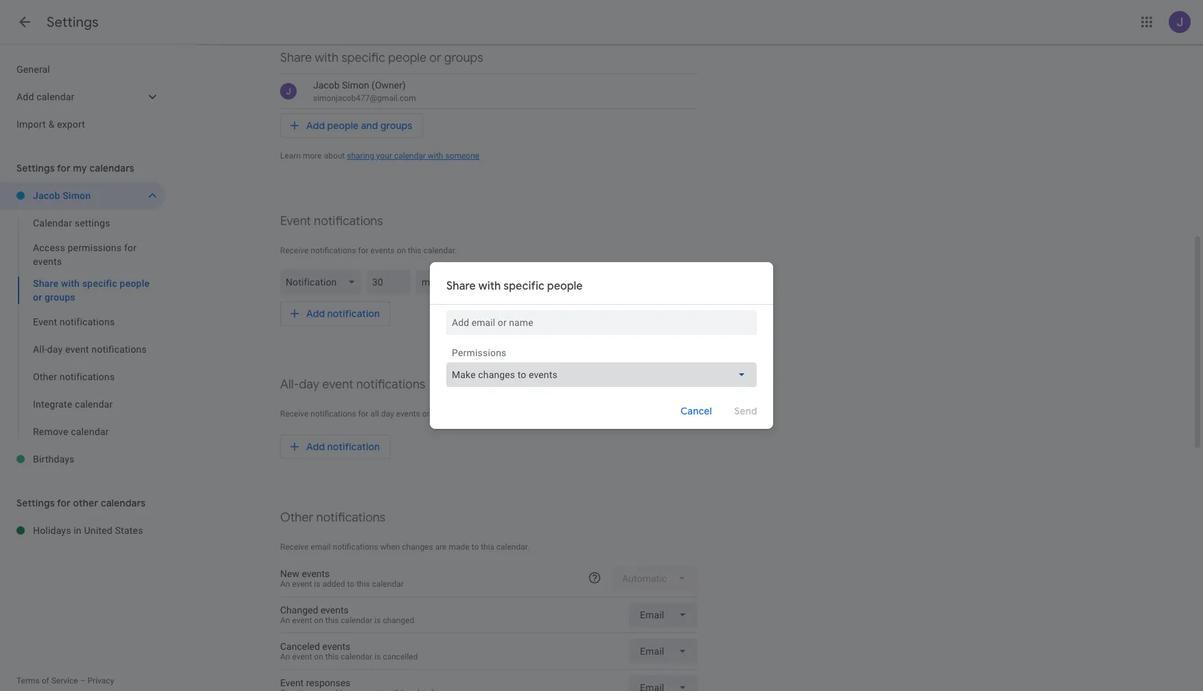 Task type: locate. For each thing, give the bounding box(es) containing it.
to right added
[[347, 580, 355, 589]]

1 vertical spatial simon
[[63, 190, 91, 201]]

cancelled
[[383, 653, 418, 662]]

calendar inside canceled events an event on this calendar is cancelled
[[341, 653, 373, 662]]

learn
[[280, 151, 301, 161]]

0 vertical spatial settings
[[47, 14, 99, 31]]

groups inside button
[[380, 120, 412, 132]]

groups right and
[[380, 120, 412, 132]]

privacy
[[88, 677, 114, 686]]

0 horizontal spatial other
[[33, 372, 57, 383]]

made
[[449, 543, 470, 552]]

0 vertical spatial receive
[[280, 246, 309, 256]]

calendar up birthdays tree item
[[71, 427, 109, 438]]

2 vertical spatial is
[[375, 653, 381, 662]]

calendar right your
[[394, 151, 426, 161]]

2 vertical spatial event
[[280, 678, 304, 689]]

receive for all-
[[280, 409, 309, 419]]

on up minutes in advance for notification number field at the left
[[397, 246, 406, 256]]

group
[[0, 210, 165, 446]]

1 vertical spatial share
[[446, 280, 476, 293]]

settings right go back image
[[47, 14, 99, 31]]

3 an from the top
[[280, 653, 290, 662]]

1 horizontal spatial day
[[299, 377, 319, 393]]

other notifications
[[33, 372, 115, 383], [280, 510, 386, 526]]

sharing your calendar with someone link
[[347, 151, 480, 161]]

0 vertical spatial notification
[[327, 308, 380, 320]]

2 vertical spatial an
[[280, 653, 290, 662]]

event notifications
[[280, 214, 383, 229], [33, 317, 115, 328]]

1 horizontal spatial with
[[428, 151, 443, 161]]

export
[[57, 119, 85, 130]]

events right the new
[[302, 569, 330, 580]]

terms of service link
[[16, 677, 78, 686]]

changed events an event on this calendar is changed
[[280, 605, 414, 626]]

an inside changed events an event on this calendar is changed
[[280, 616, 290, 626]]

calendar. right made
[[496, 543, 530, 552]]

events inside canceled events an event on this calendar is cancelled
[[322, 642, 351, 653]]

with left someone
[[428, 151, 443, 161]]

is
[[314, 580, 320, 589], [375, 616, 381, 626], [375, 653, 381, 662]]

0 horizontal spatial specific
[[342, 50, 385, 66]]

people inside dialog
[[547, 280, 583, 293]]

0 horizontal spatial jacob
[[33, 190, 60, 201]]

jacob simon tree item
[[0, 182, 165, 210]]

all-day event notifications inside group
[[33, 344, 147, 355]]

calendar up 'remove calendar'
[[75, 399, 113, 410]]

with up permissions
[[479, 280, 501, 293]]

calendar up canceled events an event on this calendar is cancelled
[[341, 616, 373, 626]]

groups right or
[[444, 50, 483, 66]]

jacob inside "jacob simon (owner) simonjacob477@gmail.com"
[[313, 80, 340, 91]]

changed
[[383, 616, 414, 626]]

an up canceled
[[280, 616, 290, 626]]

2 vertical spatial add
[[306, 441, 325, 453]]

access
[[33, 242, 65, 253]]

on for changed
[[314, 616, 323, 626]]

1 notification from the top
[[327, 308, 380, 320]]

settings up jacob simon
[[16, 162, 55, 174]]

simon up simonjacob477@gmail.com at top
[[342, 80, 369, 91]]

event up canceled
[[292, 616, 312, 626]]

0 horizontal spatial groups
[[380, 120, 412, 132]]

events down access
[[33, 256, 62, 267]]

0 vertical spatial add
[[306, 120, 325, 132]]

birthdays
[[33, 454, 75, 465]]

calendars
[[89, 162, 134, 174], [101, 497, 146, 510]]

people
[[388, 50, 427, 66], [327, 120, 359, 132], [547, 280, 583, 293]]

1 horizontal spatial event notifications
[[280, 214, 383, 229]]

share for share with specific people or groups
[[280, 50, 312, 66]]

1 horizontal spatial specific
[[504, 280, 545, 293]]

on up the event responses
[[314, 653, 323, 662]]

1 vertical spatial groups
[[380, 120, 412, 132]]

calendar down when
[[372, 580, 404, 589]]

0 vertical spatial other
[[33, 372, 57, 383]]

0 horizontal spatial all-
[[33, 344, 47, 355]]

other up integrate
[[33, 372, 57, 383]]

calendars right the my
[[89, 162, 134, 174]]

1 vertical spatial event notifications
[[33, 317, 115, 328]]

0 horizontal spatial share
[[280, 50, 312, 66]]

0 vertical spatial jacob
[[313, 80, 340, 91]]

all-day event notifications up the all
[[280, 377, 425, 393]]

add notification button down the all
[[280, 435, 391, 460]]

1 horizontal spatial jacob
[[313, 80, 340, 91]]

settings for settings for my calendars
[[16, 162, 55, 174]]

other notifications up integrate calendar
[[33, 372, 115, 383]]

jacob inside tree item
[[33, 190, 60, 201]]

birthdays tree item
[[0, 446, 165, 473]]

is inside changed events an event on this calendar is changed
[[375, 616, 381, 626]]

3 receive from the top
[[280, 543, 309, 552]]

event
[[280, 214, 311, 229], [33, 317, 57, 328], [280, 678, 304, 689]]

1 vertical spatial jacob
[[33, 190, 60, 201]]

1 add from the top
[[306, 120, 325, 132]]

calendar. up 30 minutes before 'element'
[[424, 246, 457, 256]]

1 vertical spatial settings
[[16, 162, 55, 174]]

0 horizontal spatial simon
[[63, 190, 91, 201]]

people inside button
[[327, 120, 359, 132]]

with
[[315, 50, 339, 66], [428, 151, 443, 161], [479, 280, 501, 293]]

0 vertical spatial simon
[[342, 80, 369, 91]]

event
[[65, 344, 89, 355], [322, 377, 353, 393], [292, 580, 312, 589], [292, 616, 312, 626], [292, 653, 312, 662]]

share inside dialog
[[446, 280, 476, 293]]

for
[[57, 162, 71, 174], [124, 242, 137, 253], [358, 246, 369, 256], [358, 409, 369, 419], [57, 497, 71, 510]]

is inside canceled events an event on this calendar is cancelled
[[375, 653, 381, 662]]

an up changed
[[280, 580, 290, 589]]

simon inside "jacob simon (owner) simonjacob477@gmail.com"
[[342, 80, 369, 91]]

people up 'add email or name' text box
[[547, 280, 583, 293]]

1 an from the top
[[280, 580, 290, 589]]

integrate calendar
[[33, 399, 113, 410]]

2 add from the top
[[306, 308, 325, 320]]

2 vertical spatial with
[[479, 280, 501, 293]]

settings for settings for other calendars
[[16, 497, 55, 510]]

calendar. down permissions
[[449, 409, 482, 419]]

event up changed
[[292, 580, 312, 589]]

an up the event responses
[[280, 653, 290, 662]]

0 vertical spatial all-day event notifications
[[33, 344, 147, 355]]

share
[[280, 50, 312, 66], [446, 280, 476, 293]]

people left or
[[388, 50, 427, 66]]

notification
[[327, 308, 380, 320], [327, 441, 380, 453]]

events inside access permissions for events
[[33, 256, 62, 267]]

on for canceled
[[314, 653, 323, 662]]

with up "jacob simon (owner) simonjacob477@gmail.com"
[[315, 50, 339, 66]]

on inside canceled events an event on this calendar is cancelled
[[314, 653, 323, 662]]

2 vertical spatial people
[[547, 280, 583, 293]]

learn more about sharing your calendar with someone
[[280, 151, 480, 161]]

all-
[[33, 344, 47, 355], [280, 377, 299, 393]]

simon
[[342, 80, 369, 91], [63, 190, 91, 201]]

1 horizontal spatial other notifications
[[280, 510, 386, 526]]

to right made
[[472, 543, 479, 552]]

event inside new events an event is added to this calendar
[[292, 580, 312, 589]]

0 horizontal spatial to
[[347, 580, 355, 589]]

specific inside share with specific people dialog
[[504, 280, 545, 293]]

events down added
[[321, 605, 349, 616]]

event inside canceled events an event on this calendar is cancelled
[[292, 653, 312, 662]]

someone
[[445, 151, 480, 161]]

0 vertical spatial people
[[388, 50, 427, 66]]

my
[[73, 162, 87, 174]]

events
[[371, 246, 395, 256], [33, 256, 62, 267], [396, 409, 420, 419], [302, 569, 330, 580], [321, 605, 349, 616], [322, 642, 351, 653]]

2 horizontal spatial with
[[479, 280, 501, 293]]

terms of service – privacy
[[16, 677, 114, 686]]

settings for settings
[[47, 14, 99, 31]]

1 vertical spatial to
[[347, 580, 355, 589]]

event for changed events
[[292, 616, 312, 626]]

1 vertical spatial add notification button
[[280, 435, 391, 460]]

1 vertical spatial other notifications
[[280, 510, 386, 526]]

with inside dialog
[[479, 280, 501, 293]]

0 horizontal spatial other notifications
[[33, 372, 115, 383]]

is left cancelled
[[375, 653, 381, 662]]

all-day event notifications
[[33, 344, 147, 355], [280, 377, 425, 393]]

settings for my calendars tree
[[0, 182, 165, 473]]

2 receive from the top
[[280, 409, 309, 419]]

–
[[80, 677, 86, 686]]

0 vertical spatial to
[[472, 543, 479, 552]]

2 an from the top
[[280, 616, 290, 626]]

is left "changed"
[[375, 616, 381, 626]]

2 horizontal spatial people
[[547, 280, 583, 293]]

0 vertical spatial share
[[280, 50, 312, 66]]

on
[[397, 246, 406, 256], [422, 409, 432, 419], [314, 616, 323, 626], [314, 653, 323, 662]]

1 vertical spatial people
[[327, 120, 359, 132]]

1 vertical spatial event
[[33, 317, 57, 328]]

events up minutes in advance for notification number field at the left
[[371, 246, 395, 256]]

add notification
[[306, 308, 380, 320], [306, 441, 380, 453]]

0 vertical spatial calendars
[[89, 162, 134, 174]]

2 vertical spatial receive
[[280, 543, 309, 552]]

2 vertical spatial settings
[[16, 497, 55, 510]]

calendars up states
[[101, 497, 146, 510]]

0 vertical spatial add notification button
[[280, 302, 391, 326]]

2 vertical spatial calendar.
[[496, 543, 530, 552]]

0 vertical spatial is
[[314, 580, 320, 589]]

notification down minutes in advance for notification number field at the left
[[327, 308, 380, 320]]

Permissions field
[[446, 363, 757, 387]]

all-day event notifications up integrate calendar
[[33, 344, 147, 355]]

remove
[[33, 427, 68, 438]]

other notifications up email
[[280, 510, 386, 526]]

new
[[280, 569, 299, 580]]

0 vertical spatial event
[[280, 214, 311, 229]]

Add email or name text field
[[452, 310, 751, 335]]

simon down settings for my calendars
[[63, 190, 91, 201]]

general
[[16, 64, 50, 75]]

cancel
[[681, 405, 712, 418]]

0 horizontal spatial event notifications
[[33, 317, 115, 328]]

about
[[324, 151, 345, 161]]

other
[[33, 372, 57, 383], [280, 510, 313, 526]]

2 horizontal spatial day
[[381, 409, 394, 419]]

0 vertical spatial groups
[[444, 50, 483, 66]]

birthdays link
[[33, 446, 165, 473]]

1 vertical spatial is
[[375, 616, 381, 626]]

is for canceled events
[[375, 653, 381, 662]]

1 vertical spatial calendars
[[101, 497, 146, 510]]

1 horizontal spatial simon
[[342, 80, 369, 91]]

people for share with specific people
[[547, 280, 583, 293]]

tree
[[0, 56, 165, 138]]

an inside canceled events an event on this calendar is cancelled
[[280, 653, 290, 662]]

simon inside tree item
[[63, 190, 91, 201]]

an
[[280, 580, 290, 589], [280, 616, 290, 626], [280, 653, 290, 662]]

for inside access permissions for events
[[124, 242, 137, 253]]

groups
[[444, 50, 483, 66], [380, 120, 412, 132]]

specific for share with specific people
[[504, 280, 545, 293]]

add notification button
[[280, 302, 391, 326], [280, 435, 391, 460]]

add notification down minutes in advance for notification number field at the left
[[306, 308, 380, 320]]

settings for other calendars
[[16, 497, 146, 510]]

event notifications up the receive notifications for events on this calendar.
[[280, 214, 383, 229]]

events down changed events an event on this calendar is changed
[[322, 642, 351, 653]]

specific
[[342, 50, 385, 66], [504, 280, 545, 293]]

other
[[73, 497, 98, 510]]

share for share with specific people
[[446, 280, 476, 293]]

day inside group
[[47, 344, 63, 355]]

1 vertical spatial add
[[306, 308, 325, 320]]

0 vertical spatial calendar.
[[424, 246, 457, 256]]

0 vertical spatial specific
[[342, 50, 385, 66]]

1 vertical spatial receive
[[280, 409, 309, 419]]

on inside changed events an event on this calendar is changed
[[314, 616, 323, 626]]

1 vertical spatial all-
[[280, 377, 299, 393]]

1 vertical spatial an
[[280, 616, 290, 626]]

notification down the all
[[327, 441, 380, 453]]

an inside new events an event is added to this calendar
[[280, 580, 290, 589]]

0 horizontal spatial day
[[47, 344, 63, 355]]

add notification down the all
[[306, 441, 380, 453]]

group containing calendar settings
[[0, 210, 165, 446]]

calendar
[[394, 151, 426, 161], [75, 399, 113, 410], [71, 427, 109, 438], [372, 580, 404, 589], [341, 616, 373, 626], [341, 653, 373, 662]]

settings up holidays
[[16, 497, 55, 510]]

1 add notification button from the top
[[280, 302, 391, 326]]

day
[[47, 344, 63, 355], [299, 377, 319, 393], [381, 409, 394, 419]]

0 vertical spatial other notifications
[[33, 372, 115, 383]]

calendar inside new events an event is added to this calendar
[[372, 580, 404, 589]]

1 horizontal spatial groups
[[444, 50, 483, 66]]

this
[[408, 246, 422, 256], [434, 409, 447, 419], [481, 543, 494, 552], [357, 580, 370, 589], [325, 616, 339, 626], [325, 653, 339, 662]]

email
[[311, 543, 331, 552]]

0 vertical spatial add notification
[[306, 308, 380, 320]]

(owner)
[[372, 80, 406, 91]]

is left added
[[314, 580, 320, 589]]

on up canceled
[[314, 616, 323, 626]]

this inside canceled events an event on this calendar is cancelled
[[325, 653, 339, 662]]

1 horizontal spatial share
[[446, 280, 476, 293]]

add notification button down minutes in advance for notification number field at the left
[[280, 302, 391, 326]]

calendar up responses
[[341, 653, 373, 662]]

canceled
[[280, 642, 320, 653]]

an for new events
[[280, 580, 290, 589]]

event up the event responses
[[292, 653, 312, 662]]

all
[[371, 409, 379, 419]]

Minutes in advance for notification number field
[[373, 270, 406, 295]]

0 vertical spatial an
[[280, 580, 290, 589]]

0 vertical spatial with
[[315, 50, 339, 66]]

in
[[74, 525, 82, 536]]

receive email notifications when changes are made to this calendar.
[[280, 543, 530, 552]]

settings
[[47, 14, 99, 31], [16, 162, 55, 174], [16, 497, 55, 510]]

canceled events an event on this calendar is cancelled
[[280, 642, 418, 662]]

other up email
[[280, 510, 313, 526]]

1 vertical spatial specific
[[504, 280, 545, 293]]

people left and
[[327, 120, 359, 132]]

holidays in united states
[[33, 525, 143, 536]]

event up receive notifications for all day events on this calendar.
[[322, 377, 353, 393]]

1 horizontal spatial people
[[388, 50, 427, 66]]

1 horizontal spatial all-day event notifications
[[280, 377, 425, 393]]

notifications
[[314, 214, 383, 229], [311, 246, 356, 256], [60, 317, 115, 328], [92, 344, 147, 355], [60, 372, 115, 383], [356, 377, 425, 393], [311, 409, 356, 419], [316, 510, 386, 526], [333, 543, 378, 552]]

remove calendar
[[33, 427, 109, 438]]

1 horizontal spatial other
[[280, 510, 313, 526]]

for for all-
[[358, 409, 369, 419]]

permissions
[[68, 242, 122, 253]]

1 receive from the top
[[280, 246, 309, 256]]

tree containing general
[[0, 56, 165, 138]]

1 vertical spatial add notification
[[306, 441, 380, 453]]

0 vertical spatial all-
[[33, 344, 47, 355]]

jacob
[[313, 80, 340, 91], [33, 190, 60, 201]]

access permissions for events
[[33, 242, 137, 267]]

event notifications down access permissions for events
[[33, 317, 115, 328]]

jacob simon (owner) simonjacob477@gmail.com
[[313, 80, 416, 103]]

1 vertical spatial notification
[[327, 441, 380, 453]]

0 horizontal spatial with
[[315, 50, 339, 66]]

an for canceled events
[[280, 653, 290, 662]]

calendar inside changed events an event on this calendar is changed
[[341, 616, 373, 626]]

add people and groups
[[306, 120, 412, 132]]

with for share with specific people or groups
[[315, 50, 339, 66]]

jacob up calendar
[[33, 190, 60, 201]]

0 horizontal spatial all-day event notifications
[[33, 344, 147, 355]]

receive
[[280, 246, 309, 256], [280, 409, 309, 419], [280, 543, 309, 552]]

event up integrate calendar
[[65, 344, 89, 355]]

0 horizontal spatial people
[[327, 120, 359, 132]]

0 vertical spatial day
[[47, 344, 63, 355]]

share with specific people dialog
[[430, 262, 773, 429]]

event notifications inside group
[[33, 317, 115, 328]]

event inside changed events an event on this calendar is changed
[[292, 616, 312, 626]]

tree item
[[0, 273, 165, 308]]

2 vertical spatial day
[[381, 409, 394, 419]]

other inside settings for my calendars tree
[[33, 372, 57, 383]]

this inside new events an event is added to this calendar
[[357, 580, 370, 589]]

sharing
[[347, 151, 374, 161]]

holidays
[[33, 525, 71, 536]]

permissions
[[452, 348, 507, 359]]

are
[[435, 543, 447, 552]]

jacob up simonjacob477@gmail.com at top
[[313, 80, 340, 91]]

to
[[472, 543, 479, 552], [347, 580, 355, 589]]



Task type: describe. For each thing, give the bounding box(es) containing it.
&
[[48, 119, 55, 130]]

add inside button
[[306, 120, 325, 132]]

0 vertical spatial event notifications
[[280, 214, 383, 229]]

event inside group
[[33, 317, 57, 328]]

of
[[42, 677, 49, 686]]

1 vertical spatial with
[[428, 151, 443, 161]]

2 add notification from the top
[[306, 441, 380, 453]]

or
[[430, 50, 441, 66]]

share with specific people
[[446, 280, 583, 293]]

cancel button
[[675, 395, 719, 428]]

for for calendar
[[124, 242, 137, 253]]

service
[[51, 677, 78, 686]]

1 horizontal spatial to
[[472, 543, 479, 552]]

settings
[[75, 218, 110, 229]]

receive notifications for all day events on this calendar.
[[280, 409, 482, 419]]

2 notification from the top
[[327, 441, 380, 453]]

1 horizontal spatial all-
[[280, 377, 299, 393]]

calendar
[[33, 218, 72, 229]]

on for receive
[[397, 246, 406, 256]]

events inside new events an event is added to this calendar
[[302, 569, 330, 580]]

calendars for settings for other calendars
[[101, 497, 146, 510]]

30 minutes before element
[[280, 267, 698, 297]]

specific for share with specific people or groups
[[342, 50, 385, 66]]

holidays in united states tree item
[[0, 517, 165, 545]]

other notifications inside group
[[33, 372, 115, 383]]

this inside changed events an event on this calendar is changed
[[325, 616, 339, 626]]

privacy link
[[88, 677, 114, 686]]

changes
[[402, 543, 433, 552]]

share with specific people or groups
[[280, 50, 483, 66]]

event for new events
[[292, 580, 312, 589]]

is for changed events
[[375, 616, 381, 626]]

jacob simon
[[33, 190, 91, 201]]

settings heading
[[47, 14, 99, 31]]

simon for jacob simon
[[63, 190, 91, 201]]

with for share with specific people
[[479, 280, 501, 293]]

go back image
[[16, 14, 33, 30]]

3 add from the top
[[306, 441, 325, 453]]

events inside changed events an event on this calendar is changed
[[321, 605, 349, 616]]

an for changed events
[[280, 616, 290, 626]]

receive for other
[[280, 543, 309, 552]]

states
[[115, 525, 143, 536]]

simon for jacob simon (owner) simonjacob477@gmail.com
[[342, 80, 369, 91]]

1 vertical spatial all-day event notifications
[[280, 377, 425, 393]]

for for event
[[358, 246, 369, 256]]

people for share with specific people or groups
[[388, 50, 427, 66]]

integrate
[[33, 399, 72, 410]]

added
[[322, 580, 345, 589]]

and
[[361, 120, 378, 132]]

import
[[16, 119, 46, 130]]

to inside new events an event is added to this calendar
[[347, 580, 355, 589]]

event for canceled events
[[292, 653, 312, 662]]

simonjacob477@gmail.com
[[313, 93, 416, 103]]

settings for my calendars
[[16, 162, 134, 174]]

import & export
[[16, 119, 85, 130]]

receive notifications for events on this calendar.
[[280, 246, 457, 256]]

events right the all
[[396, 409, 420, 419]]

new events an event is added to this calendar
[[280, 569, 404, 589]]

event responses
[[280, 678, 351, 689]]

on right the all
[[422, 409, 432, 419]]

add people and groups button
[[280, 113, 423, 138]]

jacob for jacob simon (owner) simonjacob477@gmail.com
[[313, 80, 340, 91]]

changed
[[280, 605, 318, 616]]

all- inside group
[[33, 344, 47, 355]]

is inside new events an event is added to this calendar
[[314, 580, 320, 589]]

when
[[380, 543, 400, 552]]

terms
[[16, 677, 40, 686]]

responses
[[306, 678, 351, 689]]

1 add notification from the top
[[306, 308, 380, 320]]

jacob for jacob simon
[[33, 190, 60, 201]]

more
[[303, 151, 322, 161]]

calendars for settings for my calendars
[[89, 162, 134, 174]]

1 vertical spatial day
[[299, 377, 319, 393]]

receive for event
[[280, 246, 309, 256]]

1 vertical spatial calendar.
[[449, 409, 482, 419]]

calendar settings
[[33, 218, 110, 229]]

your
[[376, 151, 392, 161]]

2 add notification button from the top
[[280, 435, 391, 460]]

event inside group
[[65, 344, 89, 355]]

united
[[84, 525, 112, 536]]

1 vertical spatial other
[[280, 510, 313, 526]]

holidays in united states link
[[33, 517, 165, 545]]



Task type: vqa. For each thing, say whether or not it's contained in the screenshot.
Calendar element
no



